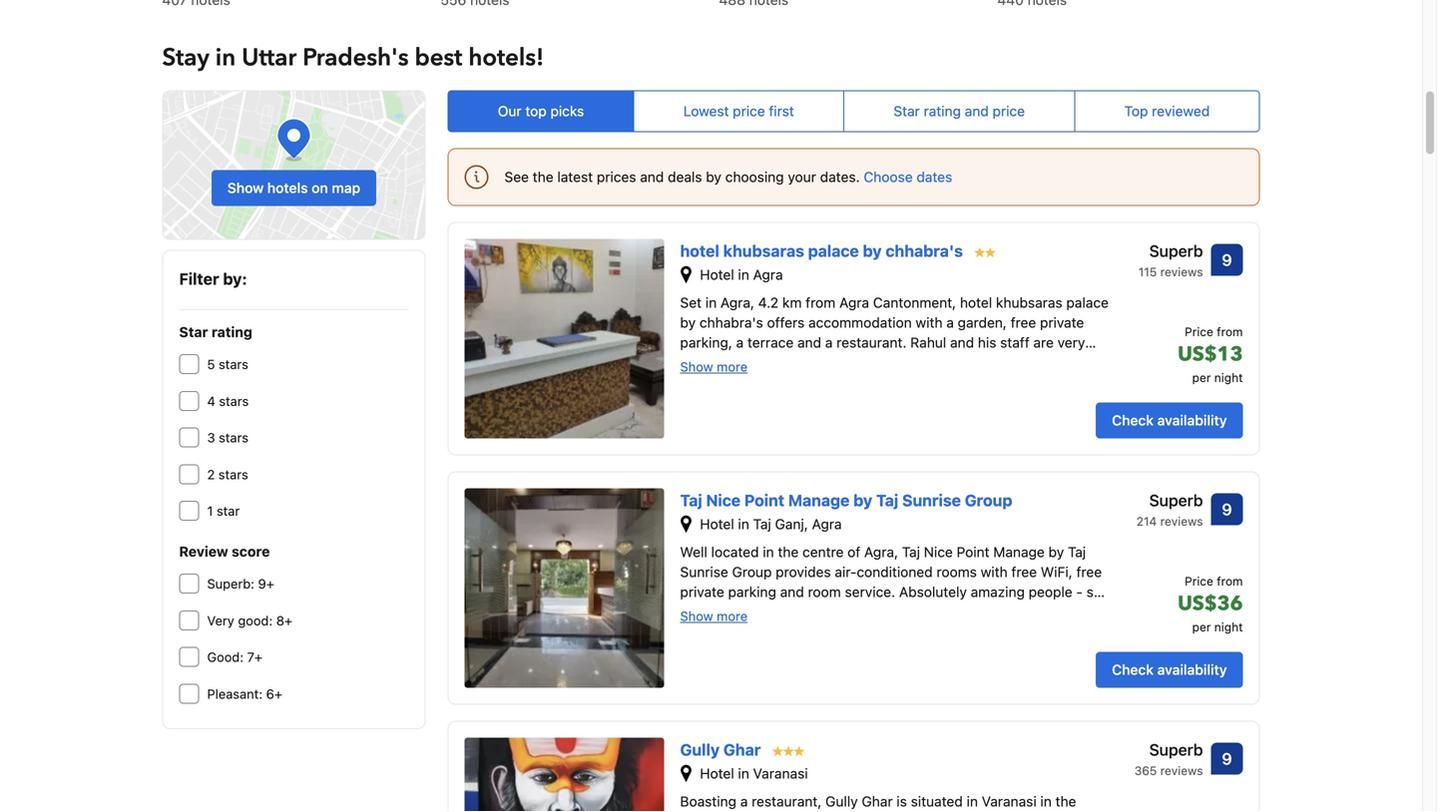 Task type: locate. For each thing, give the bounding box(es) containing it.
price inside price from us$36 per night
[[1185, 574, 1214, 588]]

0 horizontal spatial star
[[179, 324, 208, 340]]

nice
[[706, 491, 741, 510], [924, 544, 953, 561]]

3 scored 9 element from the top
[[1211, 743, 1243, 775]]

price
[[1185, 325, 1214, 339], [1185, 574, 1214, 588]]

check availability
[[1112, 412, 1227, 429], [1112, 662, 1227, 678]]

private right garden,
[[1040, 315, 1084, 331]]

so up much.
[[1087, 584, 1102, 601]]

superb 115 reviews
[[1139, 241, 1203, 279]]

1 horizontal spatial was
[[837, 664, 862, 680]]

1 horizontal spatial very
[[1032, 644, 1059, 660]]

1 vertical spatial rating
[[212, 324, 252, 340]]

1 reviews from the top
[[1161, 265, 1203, 279]]

price for us$13
[[1185, 325, 1214, 339]]

check availability down price from us$36 per night
[[1112, 662, 1227, 678]]

amazing
[[971, 584, 1025, 601], [811, 644, 865, 660], [790, 684, 844, 700]]

night inside price from us$13 per night
[[1215, 371, 1243, 385]]

1 horizontal spatial nice
[[924, 544, 953, 561]]

from up us$36
[[1217, 574, 1243, 588]]

2 9 from the top
[[1222, 500, 1232, 519]]

1 vertical spatial with
[[981, 564, 1008, 581]]

per down us$13
[[1193, 371, 1211, 385]]

1 vertical spatial point
[[957, 544, 990, 561]]

restaurant.
[[837, 335, 907, 351]]

a inside boasting a restaurant, gully ghar is situated in varanasi in the
[[740, 794, 748, 810]]

room inside the absolutely amazing people - so nice, so hospitable, helped us with navigating the city so much. offered us to rest longer if our journey gets complicated. for the price, the room was amazing - huge bed, nice shower, very cozy and modern. the owner was very helpful, helped us order a taxi, gave us advice - amazing people.
[[745, 644, 778, 660]]

reviews inside superb 115 reviews
[[1161, 265, 1203, 279]]

with right rooms
[[981, 564, 1008, 581]]

huge
[[879, 644, 911, 660]]

nice up rooms
[[924, 544, 953, 561]]

1 show more button from the top
[[680, 358, 748, 375]]

2 check availability from the top
[[1112, 662, 1227, 678]]

1 availability from the top
[[1158, 412, 1227, 429]]

more left to
[[717, 609, 748, 624]]

2 availability from the top
[[1158, 662, 1227, 678]]

1 vertical spatial star
[[179, 324, 208, 340]]

0 vertical spatial ghar
[[724, 740, 761, 759]]

star for star rating and price
[[894, 103, 920, 119]]

0 vertical spatial amazing
[[971, 584, 1025, 601]]

much.
[[1047, 604, 1087, 621]]

hospitable,
[[734, 604, 805, 621]]

0 vertical spatial varanasi
[[753, 765, 808, 782]]

hotel up 'set'
[[700, 266, 734, 283]]

1 hotel from the top
[[700, 266, 734, 283]]

2 vertical spatial scored 9 element
[[1211, 743, 1243, 775]]

by up wifi,
[[1049, 544, 1064, 561]]

reviews
[[1161, 265, 1203, 279], [1161, 514, 1203, 528], [1161, 764, 1203, 778]]

varanasi down 3 stars icon
[[753, 765, 808, 782]]

check for us$13
[[1112, 412, 1154, 429]]

6+
[[266, 687, 282, 702]]

1 vertical spatial scored 9 element
[[1211, 493, 1243, 525]]

superb inside superb 214 reviews
[[1150, 491, 1203, 510]]

scored 9 element
[[1211, 244, 1243, 276], [1211, 493, 1243, 525], [1211, 743, 1243, 775]]

1 vertical spatial agra,
[[864, 544, 898, 561]]

availability down price from us$13 per night
[[1158, 412, 1227, 429]]

star up choose dates button
[[894, 103, 920, 119]]

dates.
[[820, 169, 860, 185]]

ghar up hotel in varanasi
[[724, 740, 761, 759]]

show hotels on map button
[[212, 170, 376, 206]]

check availability down price from us$13 per night
[[1112, 412, 1227, 429]]

by up of
[[854, 491, 873, 510]]

hotel down gully ghar
[[700, 765, 734, 782]]

2 price from the top
[[1185, 574, 1214, 588]]

1 vertical spatial group
[[732, 564, 772, 581]]

room down provides
[[808, 584, 841, 601]]

check availability link down price from us$36 per night
[[1096, 652, 1243, 688]]

free inside set in agra, 4.2 km from agra cantonment, hotel khubsaras palace by chhabra's offers accommodation with a garden, free private parking, a terrace and a restaurant. show more
[[1011, 315, 1036, 331]]

set
[[680, 295, 702, 311]]

order
[[1016, 664, 1051, 680]]

0 vertical spatial superb
[[1150, 241, 1203, 260]]

superb inside superb 115 reviews
[[1150, 241, 1203, 260]]

1 per from the top
[[1193, 371, 1211, 385]]

9 right superb 365 reviews
[[1222, 749, 1232, 768]]

1 vertical spatial manage
[[994, 544, 1045, 561]]

palace
[[808, 241, 859, 260], [1067, 295, 1109, 311]]

1 9 from the top
[[1222, 250, 1232, 269]]

1 horizontal spatial ghar
[[862, 794, 893, 810]]

0 vertical spatial star
[[894, 103, 920, 119]]

2 hotel from the top
[[700, 516, 734, 532]]

1 horizontal spatial khubsaras
[[996, 295, 1063, 311]]

top
[[1125, 103, 1148, 119]]

9 right superb 214 reviews
[[1222, 500, 1232, 519]]

agra, inside well located in the centre of agra, taj nice point manage by taj sunrise group provides air-conditioned rooms with free wifi, free private parking and room service.
[[864, 544, 898, 561]]

so up offered
[[715, 604, 730, 621]]

from inside price from us$13 per night
[[1217, 325, 1243, 339]]

with inside well located in the centre of agra, taj nice point manage by taj sunrise group provides air-conditioned rooms with free wifi, free private parking and room service.
[[981, 564, 1008, 581]]

1 vertical spatial nice
[[924, 544, 953, 561]]

show more button for us$13
[[680, 358, 748, 375]]

availability down price from us$36 per night
[[1158, 662, 1227, 678]]

hotel in agra
[[700, 266, 783, 283]]

room
[[808, 584, 841, 601], [745, 644, 778, 660]]

free left wifi,
[[1012, 564, 1037, 581]]

1 vertical spatial room
[[745, 644, 778, 660]]

1 vertical spatial hotel
[[960, 295, 992, 311]]

superb: 9+
[[207, 576, 274, 591]]

show more button for us$36
[[680, 608, 748, 624]]

the
[[766, 664, 790, 680]]

nice,
[[680, 604, 711, 621]]

varanasi inside boasting a restaurant, gully ghar is situated in varanasi in the
[[982, 794, 1037, 810]]

scored 9 element right superb 115 reviews
[[1211, 244, 1243, 276]]

chhabra's up parking,
[[700, 315, 763, 331]]

stay
[[162, 42, 209, 75]]

3 stars
[[207, 430, 249, 445]]

0 horizontal spatial nice
[[706, 491, 741, 510]]

star rating and price
[[894, 103, 1025, 119]]

0 vertical spatial more
[[717, 359, 748, 374]]

0 vertical spatial per
[[1193, 371, 1211, 385]]

show for show hotels on map
[[227, 179, 264, 196]]

1 horizontal spatial with
[[916, 315, 943, 331]]

1 horizontal spatial group
[[965, 491, 1013, 510]]

khubsaras
[[723, 241, 804, 260], [996, 295, 1063, 311]]

check for us$36
[[1112, 662, 1154, 678]]

group
[[965, 491, 1013, 510], [732, 564, 772, 581]]

taj up wifi,
[[1068, 544, 1086, 561]]

1 vertical spatial palace
[[1067, 295, 1109, 311]]

0 horizontal spatial so
[[715, 604, 730, 621]]

a left garden,
[[947, 315, 954, 331]]

9+
[[258, 576, 274, 591]]

1 horizontal spatial palace
[[1067, 295, 1109, 311]]

0 horizontal spatial private
[[680, 584, 724, 601]]

per inside price from us$13 per night
[[1193, 371, 1211, 385]]

0 vertical spatial helped
[[809, 604, 853, 621]]

1 vertical spatial price
[[1185, 574, 1214, 588]]

pleasant:
[[207, 687, 263, 702]]

9 for us$36
[[1222, 500, 1232, 519]]

khubsaras up hotel in agra
[[723, 241, 804, 260]]

1 horizontal spatial gully
[[826, 794, 858, 810]]

scored 9 element right superb 365 reviews
[[1211, 743, 1243, 775]]

manage inside well located in the centre of agra, taj nice point manage by taj sunrise group provides air-conditioned rooms with free wifi, free private parking and room service.
[[994, 544, 1045, 561]]

5
[[207, 357, 215, 372]]

group containing 5 stars
[[179, 354, 409, 522]]

price up us$36
[[1185, 574, 1214, 588]]

1 vertical spatial agra
[[840, 295, 869, 311]]

1 check from the top
[[1112, 412, 1154, 429]]

1 vertical spatial per
[[1193, 620, 1211, 634]]

0 horizontal spatial palace
[[808, 241, 859, 260]]

set in agra, 4.2 km from agra cantonment, hotel khubsaras palace by chhabra's offers accommodation with a garden, free private parking, a terrace and a restaurant. show more
[[680, 295, 1109, 374]]

a left taxi,
[[1054, 664, 1062, 680]]

1 vertical spatial chhabra's
[[700, 315, 763, 331]]

reviews inside superb 214 reviews
[[1161, 514, 1203, 528]]

rating up 5 stars
[[212, 324, 252, 340]]

1 horizontal spatial private
[[1040, 315, 1084, 331]]

1 vertical spatial ghar
[[862, 794, 893, 810]]

gully right restaurant,
[[826, 794, 858, 810]]

1 group from the top
[[179, 354, 409, 522]]

price inside price from us$13 per night
[[1185, 325, 1214, 339]]

agra inside set in agra, 4.2 km from agra cantonment, hotel khubsaras palace by chhabra's offers accommodation with a garden, free private parking, a terrace and a restaurant. show more
[[840, 295, 869, 311]]

group
[[179, 354, 409, 522], [179, 574, 409, 705]]

check availability for us$13
[[1112, 412, 1227, 429]]

ghar
[[724, 740, 761, 759], [862, 794, 893, 810]]

dates
[[917, 169, 953, 185]]

manage up wifi,
[[994, 544, 1045, 561]]

of
[[848, 544, 861, 561]]

amazing up city
[[971, 584, 1025, 601]]

amazing down the owner at right
[[790, 684, 844, 700]]

check availability link for us$36
[[1096, 652, 1243, 688]]

a down hotel in varanasi
[[740, 794, 748, 810]]

on
[[312, 179, 328, 196]]

the inside boasting a restaurant, gully ghar is situated in varanasi in the
[[1056, 794, 1077, 810]]

free right garden,
[[1011, 315, 1036, 331]]

1 price from the top
[[1185, 325, 1214, 339]]

helped down nice at the right
[[949, 664, 993, 680]]

taxi,
[[1066, 664, 1093, 680]]

0 vertical spatial point
[[745, 491, 785, 510]]

2 horizontal spatial -
[[1077, 584, 1083, 601]]

2 show more button from the top
[[680, 608, 748, 624]]

first
[[769, 103, 794, 119]]

1 horizontal spatial hotel
[[960, 295, 992, 311]]

more inside set in agra, 4.2 km from agra cantonment, hotel khubsaras palace by chhabra's offers accommodation with a garden, free private parking, a terrace and a restaurant. show more
[[717, 359, 748, 374]]

with down cantonment,
[[916, 315, 943, 331]]

per down us$36
[[1193, 620, 1211, 634]]

show left hotels
[[227, 179, 264, 196]]

2 check from the top
[[1112, 662, 1154, 678]]

for
[[1050, 624, 1071, 640]]

agra up 4.2
[[753, 266, 783, 283]]

agra, down hotel in agra
[[721, 295, 755, 311]]

sunrise
[[902, 491, 961, 510], [680, 564, 729, 581]]

amazing down if
[[811, 644, 865, 660]]

with inside the absolutely amazing people - so nice, so hospitable, helped us with navigating the city so much. offered us to rest longer if our journey gets complicated. for the price, the room was amazing - huge bed, nice shower, very cozy and modern. the owner was very helpful, helped us order a taxi, gave us advice - amazing people.
[[876, 604, 903, 621]]

2 vertical spatial show
[[680, 609, 713, 624]]

0 vertical spatial with
[[916, 315, 943, 331]]

in inside set in agra, 4.2 km from agra cantonment, hotel khubsaras palace by chhabra's offers accommodation with a garden, free private parking, a terrace and a restaurant. show more
[[706, 295, 717, 311]]

the inside well located in the centre of agra, taj nice point manage by taj sunrise group provides air-conditioned rooms with free wifi, free private parking and room service.
[[778, 544, 799, 561]]

0 vertical spatial 9
[[1222, 250, 1232, 269]]

0 vertical spatial was
[[782, 644, 807, 660]]

city
[[1001, 604, 1025, 621]]

night down us$36
[[1215, 620, 1243, 634]]

2 horizontal spatial so
[[1087, 584, 1102, 601]]

ghar left is
[[862, 794, 893, 810]]

2 vertical spatial 9
[[1222, 749, 1232, 768]]

chhabra's up cantonment,
[[886, 241, 963, 260]]

people
[[1029, 584, 1073, 601]]

superb:
[[207, 576, 255, 591]]

show up price,
[[680, 609, 713, 624]]

your
[[788, 169, 816, 185]]

show for show more
[[680, 609, 713, 624]]

0 horizontal spatial with
[[876, 604, 903, 621]]

show down parking,
[[680, 359, 713, 374]]

1 horizontal spatial price
[[993, 103, 1025, 119]]

nice up hotel in taj ganj, agra
[[706, 491, 741, 510]]

is
[[897, 794, 907, 810]]

1 vertical spatial varanasi
[[982, 794, 1037, 810]]

1 superb from the top
[[1150, 241, 1203, 260]]

agra up centre
[[812, 516, 842, 532]]

taj up well located in the centre of agra, taj nice point manage by taj sunrise group provides air-conditioned rooms with free wifi, free private parking and room service.
[[876, 491, 899, 510]]

group for review score
[[179, 574, 409, 705]]

0 vertical spatial palace
[[808, 241, 859, 260]]

gully up boasting
[[680, 740, 720, 759]]

from up us$13
[[1217, 325, 1243, 339]]

3 reviews from the top
[[1161, 764, 1203, 778]]

0 vertical spatial show
[[227, 179, 264, 196]]

2 vertical spatial from
[[1217, 574, 1243, 588]]

map
[[332, 179, 360, 196]]

night inside price from us$36 per night
[[1215, 620, 1243, 634]]

1 vertical spatial from
[[1217, 325, 1243, 339]]

1 vertical spatial reviews
[[1161, 514, 1203, 528]]

2 group from the top
[[179, 574, 409, 705]]

group containing superb: 9+
[[179, 574, 409, 705]]

0 horizontal spatial helped
[[809, 604, 853, 621]]

scored 9 element right superb 214 reviews
[[1211, 493, 1243, 525]]

show more button up price,
[[680, 608, 748, 624]]

by inside well located in the centre of agra, taj nice point manage by taj sunrise group provides air-conditioned rooms with free wifi, free private parking and room service.
[[1049, 544, 1064, 561]]

sunrise inside well located in the centre of agra, taj nice point manage by taj sunrise group provides air-conditioned rooms with free wifi, free private parking and room service.
[[680, 564, 729, 581]]

- up much.
[[1077, 584, 1083, 601]]

0 vertical spatial hotel
[[680, 241, 720, 260]]

sunrise up rooms
[[902, 491, 961, 510]]

0 vertical spatial khubsaras
[[723, 241, 804, 260]]

taj left ganj,
[[753, 516, 771, 532]]

was up people.
[[837, 664, 862, 680]]

1 vertical spatial show more button
[[680, 608, 748, 624]]

with up journey on the bottom of the page
[[876, 604, 903, 621]]

0 horizontal spatial was
[[782, 644, 807, 660]]

taj
[[680, 491, 702, 510], [876, 491, 899, 510], [753, 516, 771, 532], [902, 544, 920, 561], [1068, 544, 1086, 561]]

2 per from the top
[[1193, 620, 1211, 634]]

helpful,
[[898, 664, 946, 680]]

per for us$13
[[1193, 371, 1211, 385]]

0 horizontal spatial varanasi
[[753, 765, 808, 782]]

1 scored 9 element from the top
[[1211, 244, 1243, 276]]

1 horizontal spatial room
[[808, 584, 841, 601]]

2 more from the top
[[717, 609, 748, 624]]

1 check availability from the top
[[1112, 412, 1227, 429]]

was down rest
[[782, 644, 807, 660]]

0 horizontal spatial group
[[732, 564, 772, 581]]

ghar inside boasting a restaurant, gully ghar is situated in varanasi in the
[[862, 794, 893, 810]]

night for us$36
[[1215, 620, 1243, 634]]

3 stars image
[[773, 747, 805, 757]]

group for star rating
[[179, 354, 409, 522]]

with
[[916, 315, 943, 331], [981, 564, 1008, 581], [876, 604, 903, 621]]

2 horizontal spatial with
[[981, 564, 1008, 581]]

varanasi right the situated
[[982, 794, 1037, 810]]

check availability link down price from us$13 per night
[[1096, 403, 1243, 439]]

superb for us$36
[[1150, 491, 1203, 510]]

price for us$36
[[1185, 574, 1214, 588]]

1 vertical spatial sunrise
[[680, 564, 729, 581]]

1 vertical spatial group
[[179, 574, 409, 705]]

absolutely amazing people - so nice, so hospitable, helped us with navigating the city so much. offered us to rest longer if our journey gets complicated. for the price, the room was amazing - huge bed, nice shower, very cozy and modern. the owner was very helpful, helped us order a taxi, gave us advice - amazing people.
[[680, 584, 1102, 700]]

3 superb from the top
[[1150, 740, 1203, 759]]

taj up conditioned
[[902, 544, 920, 561]]

0 horizontal spatial rating
[[212, 324, 252, 340]]

1 horizontal spatial varanasi
[[982, 794, 1037, 810]]

per inside price from us$36 per night
[[1193, 620, 1211, 634]]

check right taxi,
[[1112, 662, 1154, 678]]

in
[[215, 42, 236, 75], [738, 266, 749, 283], [706, 295, 717, 311], [738, 516, 749, 532], [763, 544, 774, 561], [738, 765, 749, 782], [967, 794, 978, 810], [1041, 794, 1052, 810]]

0 horizontal spatial ghar
[[724, 740, 761, 759]]

gully ghar
[[680, 740, 765, 759]]

1 vertical spatial helped
[[949, 664, 993, 680]]

0 horizontal spatial gully
[[680, 740, 720, 759]]

rating for star rating and price
[[924, 103, 961, 119]]

varanasi
[[753, 765, 808, 782], [982, 794, 1037, 810]]

gets
[[931, 624, 959, 640]]

stars right "3"
[[219, 430, 249, 445]]

by inside set in agra, 4.2 km from agra cantonment, hotel khubsaras palace by chhabra's offers accommodation with a garden, free private parking, a terrace and a restaurant. show more
[[680, 315, 696, 331]]

1 horizontal spatial chhabra's
[[886, 241, 963, 260]]

helped up longer
[[809, 604, 853, 621]]

group up parking
[[732, 564, 772, 581]]

1 horizontal spatial sunrise
[[902, 491, 961, 510]]

1 check availability link from the top
[[1096, 403, 1243, 439]]

0 vertical spatial agra,
[[721, 295, 755, 311]]

show more button down parking,
[[680, 358, 748, 375]]

status
[[448, 148, 1260, 206]]

restaurant,
[[752, 794, 822, 810]]

review
[[179, 544, 228, 560]]

was
[[782, 644, 807, 660], [837, 664, 862, 680]]

hotel up garden,
[[960, 295, 992, 311]]

very up order
[[1032, 644, 1059, 660]]

0 vertical spatial availability
[[1158, 412, 1227, 429]]

2 check availability link from the top
[[1096, 652, 1243, 688]]

2 superb from the top
[[1150, 491, 1203, 510]]

0 vertical spatial private
[[1040, 315, 1084, 331]]

a down the 'accommodation'
[[825, 335, 833, 351]]

scored 9 element for us$13
[[1211, 244, 1243, 276]]

air-
[[835, 564, 857, 581]]

0 vertical spatial check availability
[[1112, 412, 1227, 429]]

superb for us$13
[[1150, 241, 1203, 260]]

lowest price first
[[684, 103, 794, 119]]

taj nice point manage by taj sunrise group
[[680, 491, 1013, 510]]

0 vertical spatial show more button
[[680, 358, 748, 375]]

room down to
[[745, 644, 778, 660]]

price up us$13
[[1185, 325, 1214, 339]]

2 stars
[[207, 467, 248, 482]]

more down parking,
[[717, 359, 748, 374]]

superb up 115
[[1150, 241, 1203, 260]]

located
[[711, 544, 759, 561]]

availability for us$13
[[1158, 412, 1227, 429]]

helped
[[809, 604, 853, 621], [949, 664, 993, 680]]

1 night from the top
[[1215, 371, 1243, 385]]

1 vertical spatial night
[[1215, 620, 1243, 634]]

availability
[[1158, 412, 1227, 429], [1158, 662, 1227, 678]]

2 night from the top
[[1215, 620, 1243, 634]]

1 vertical spatial hotel
[[700, 516, 734, 532]]

star up the 5
[[179, 324, 208, 340]]

from inside price from us$36 per night
[[1217, 574, 1243, 588]]

1 vertical spatial availability
[[1158, 662, 1227, 678]]

point
[[745, 491, 785, 510], [957, 544, 990, 561]]

hotel up located
[[700, 516, 734, 532]]

taj nice point manage by taj sunrise group, hotel in agra image
[[465, 488, 664, 688]]

very up people.
[[866, 664, 894, 680]]

1 more from the top
[[717, 359, 748, 374]]

- down our
[[869, 644, 875, 660]]

us up our
[[857, 604, 872, 621]]

214
[[1137, 514, 1157, 528]]

us left to
[[733, 624, 748, 640]]

rating up dates
[[924, 103, 961, 119]]

scored 9 element for us$36
[[1211, 493, 1243, 525]]

free
[[1011, 315, 1036, 331], [1012, 564, 1037, 581], [1077, 564, 1102, 581]]

agra up the 'accommodation'
[[840, 295, 869, 311]]

night for us$13
[[1215, 371, 1243, 385]]

2 reviews from the top
[[1161, 514, 1203, 528]]

availability for us$36
[[1158, 662, 1227, 678]]

hotel up hotel in agra
[[680, 241, 720, 260]]

private up "nice,"
[[680, 584, 724, 601]]

manage up ganj,
[[788, 491, 850, 510]]

reviews right 214
[[1161, 514, 1203, 528]]

- down the at the right of the page
[[780, 684, 786, 700]]

manage
[[788, 491, 850, 510], [994, 544, 1045, 561]]

0 horizontal spatial manage
[[788, 491, 850, 510]]

9 right superb 115 reviews
[[1222, 250, 1232, 269]]

0 vertical spatial -
[[1077, 584, 1083, 601]]

so right city
[[1028, 604, 1044, 621]]

chhabra's
[[886, 241, 963, 260], [700, 315, 763, 331]]

from right km
[[806, 295, 836, 311]]

1 horizontal spatial agra,
[[864, 544, 898, 561]]

so
[[1087, 584, 1102, 601], [715, 604, 730, 621], [1028, 604, 1044, 621]]

2 vertical spatial hotel
[[700, 765, 734, 782]]

rooms
[[937, 564, 977, 581]]

2 scored 9 element from the top
[[1211, 493, 1243, 525]]

1 vertical spatial check
[[1112, 662, 1154, 678]]

0 vertical spatial check
[[1112, 412, 1154, 429]]

from
[[806, 295, 836, 311], [1217, 325, 1243, 339], [1217, 574, 1243, 588]]

terrace
[[748, 335, 794, 351]]



Task type: vqa. For each thing, say whether or not it's contained in the screenshot.
Status containing See the latest prices and deals by choosing your dates.
yes



Task type: describe. For each thing, give the bounding box(es) containing it.
parking
[[728, 584, 777, 601]]

advice
[[734, 684, 776, 700]]

0 vertical spatial manage
[[788, 491, 850, 510]]

people.
[[848, 684, 896, 700]]

a inside the absolutely amazing people - so nice, so hospitable, helped us with navigating the city so much. offered us to rest longer if our journey gets complicated. for the price, the room was amazing - huge bed, nice shower, very cozy and modern. the owner was very helpful, helped us order a taxi, gave us advice - amazing people.
[[1054, 664, 1062, 680]]

deals
[[668, 169, 702, 185]]

star rating
[[179, 324, 252, 340]]

agra, inside set in agra, 4.2 km from agra cantonment, hotel khubsaras palace by chhabra's offers accommodation with a garden, free private parking, a terrace and a restaurant. show more
[[721, 295, 755, 311]]

hotels!
[[468, 42, 544, 75]]

with inside set in agra, 4.2 km from agra cantonment, hotel khubsaras palace by chhabra's offers accommodation with a garden, free private parking, a terrace and a restaurant. show more
[[916, 315, 943, 331]]

and inside the absolutely amazing people - so nice, so hospitable, helped us with navigating the city so much. offered us to rest longer if our journey gets complicated. for the price, the room was amazing - huge bed, nice shower, very cozy and modern. the owner was very helpful, helped us order a taxi, gave us advice - amazing people.
[[680, 664, 704, 680]]

per for us$36
[[1193, 620, 1211, 634]]

private inside well located in the centre of agra, taj nice point manage by taj sunrise group provides air-conditioned rooms with free wifi, free private parking and room service.
[[680, 584, 724, 601]]

3 9 from the top
[[1222, 749, 1232, 768]]

price,
[[680, 644, 717, 660]]

stars for 4 stars
[[219, 394, 249, 409]]

7+
[[247, 650, 263, 665]]

reviews for us$13
[[1161, 265, 1203, 279]]

hotel inside set in agra, 4.2 km from agra cantonment, hotel khubsaras palace by chhabra's offers accommodation with a garden, free private parking, a terrace and a restaurant. show more
[[960, 295, 992, 311]]

to
[[752, 624, 765, 640]]

1
[[207, 504, 213, 519]]

chhabra's inside set in agra, 4.2 km from agra cantonment, hotel khubsaras palace by chhabra's offers accommodation with a garden, free private parking, a terrace and a restaurant. show more
[[700, 315, 763, 331]]

by:
[[223, 269, 247, 288]]

show hotels on map
[[227, 179, 360, 196]]

picks
[[551, 103, 584, 119]]

show hotels on map link
[[162, 90, 426, 240]]

very
[[207, 613, 234, 628]]

parking,
[[680, 335, 732, 351]]

1 vertical spatial amazing
[[811, 644, 865, 660]]

choosing
[[725, 169, 784, 185]]

garden,
[[958, 315, 1007, 331]]

0 vertical spatial very
[[1032, 644, 1059, 660]]

and inside set in agra, 4.2 km from agra cantonment, hotel khubsaras palace by chhabra's offers accommodation with a garden, free private parking, a terrace and a restaurant. show more
[[798, 335, 822, 351]]

service.
[[845, 584, 895, 601]]

status containing see the latest prices and deals by choosing your dates.
[[448, 148, 1260, 206]]

group inside well located in the centre of agra, taj nice point manage by taj sunrise group provides air-conditioned rooms with free wifi, free private parking and room service.
[[732, 564, 772, 581]]

well located in the centre of agra, taj nice point manage by taj sunrise group provides air-conditioned rooms with free wifi, free private parking and room service.
[[680, 544, 1102, 601]]

our
[[498, 103, 522, 119]]

offers
[[767, 315, 805, 331]]

point inside well located in the centre of agra, taj nice point manage by taj sunrise group provides air-conditioned rooms with free wifi, free private parking and room service.
[[957, 544, 990, 561]]

situated
[[911, 794, 963, 810]]

wifi,
[[1041, 564, 1073, 581]]

star
[[217, 504, 240, 519]]

0 vertical spatial agra
[[753, 266, 783, 283]]

score
[[232, 544, 270, 560]]

by right deals
[[706, 169, 722, 185]]

us down modern.
[[715, 684, 730, 700]]

accommodation
[[809, 315, 912, 331]]

reviews inside superb 365 reviews
[[1161, 764, 1203, 778]]

1 horizontal spatial -
[[869, 644, 875, 660]]

superb inside superb 365 reviews
[[1150, 740, 1203, 759]]

boasting a restaurant, gully ghar is situated in varanasi in the
[[680, 794, 1102, 812]]

3
[[207, 430, 215, 445]]

0 vertical spatial group
[[965, 491, 1013, 510]]

from for us$36
[[1217, 574, 1243, 588]]

conditioned
[[857, 564, 933, 581]]

365
[[1135, 764, 1157, 778]]

complicated.
[[963, 624, 1046, 640]]

superb 365 reviews
[[1135, 740, 1203, 778]]

8+
[[276, 613, 293, 628]]

check availability for us$36
[[1112, 662, 1227, 678]]

4 stars
[[207, 394, 249, 409]]

2 vertical spatial agra
[[812, 516, 842, 532]]

2 vertical spatial -
[[780, 684, 786, 700]]

ganj,
[[775, 516, 808, 532]]

0 horizontal spatial hotel
[[680, 241, 720, 260]]

stars for 5 stars
[[219, 357, 248, 372]]

latest
[[557, 169, 593, 185]]

from inside set in agra, 4.2 km from agra cantonment, hotel khubsaras palace by chhabra's offers accommodation with a garden, free private parking, a terrace and a restaurant. show more
[[806, 295, 836, 311]]

0 horizontal spatial point
[[745, 491, 785, 510]]

1 horizontal spatial helped
[[949, 664, 993, 680]]

check availability link for us$13
[[1096, 403, 1243, 439]]

star for star rating
[[179, 324, 208, 340]]

uttar
[[242, 42, 297, 75]]

cozy
[[1063, 644, 1093, 660]]

0 vertical spatial sunrise
[[902, 491, 961, 510]]

if
[[842, 624, 850, 640]]

navigating
[[906, 604, 973, 621]]

a left terrace
[[736, 335, 744, 351]]

modern.
[[708, 664, 762, 680]]

room inside well located in the centre of agra, taj nice point manage by taj sunrise group provides air-conditioned rooms with free wifi, free private parking and room service.
[[808, 584, 841, 601]]

2 stars image
[[975, 248, 996, 258]]

owner
[[794, 664, 833, 680]]

and inside well located in the centre of agra, taj nice point manage by taj sunrise group provides air-conditioned rooms with free wifi, free private parking and room service.
[[780, 584, 804, 601]]

hotel khubsaras palace by chhabra's, hotel in agra image
[[465, 239, 664, 439]]

9 for us$13
[[1222, 250, 1232, 269]]

115
[[1139, 265, 1157, 279]]

5 stars
[[207, 357, 248, 372]]

free right wifi,
[[1077, 564, 1102, 581]]

gave
[[680, 684, 711, 700]]

well
[[680, 544, 708, 561]]

gully inside boasting a restaurant, gully ghar is situated in varanasi in the
[[826, 794, 858, 810]]

rating for star rating
[[212, 324, 252, 340]]

see the latest prices and deals by choosing your dates. choose dates
[[505, 169, 953, 185]]

1 horizontal spatial so
[[1028, 604, 1044, 621]]

cantonment,
[[873, 295, 956, 311]]

top reviewed
[[1125, 103, 1210, 119]]

private inside set in agra, 4.2 km from agra cantonment, hotel khubsaras palace by chhabra's offers accommodation with a garden, free private parking, a terrace and a restaurant. show more
[[1040, 315, 1084, 331]]

1 vertical spatial was
[[837, 664, 862, 680]]

1 price from the left
[[733, 103, 765, 119]]

reviewed
[[1152, 103, 1210, 119]]

2 vertical spatial amazing
[[790, 684, 844, 700]]

hotels
[[267, 179, 308, 196]]

palace inside set in agra, 4.2 km from agra cantonment, hotel khubsaras palace by chhabra's offers accommodation with a garden, free private parking, a terrace and a restaurant. show more
[[1067, 295, 1109, 311]]

in inside well located in the centre of agra, taj nice point manage by taj sunrise group provides air-conditioned rooms with free wifi, free private parking and room service.
[[763, 544, 774, 561]]

stars for 3 stars
[[219, 430, 249, 445]]

taj up well
[[680, 491, 702, 510]]

0 horizontal spatial very
[[866, 664, 894, 680]]

review score
[[179, 544, 270, 560]]

reviews for us$36
[[1161, 514, 1203, 528]]

1 star
[[207, 504, 240, 519]]

from for us$13
[[1217, 325, 1243, 339]]

longer
[[798, 624, 838, 640]]

pradesh's
[[303, 42, 409, 75]]

show more
[[680, 609, 748, 624]]

stars for 2 stars
[[218, 467, 248, 482]]

nice inside well located in the centre of agra, taj nice point manage by taj sunrise group provides air-conditioned rooms with free wifi, free private parking and room service.
[[924, 544, 953, 561]]

hotel in taj ganj, agra
[[700, 516, 842, 532]]

our top picks
[[498, 103, 584, 119]]

2 price from the left
[[993, 103, 1025, 119]]

hotel in varanasi
[[700, 765, 808, 782]]

khubsaras inside set in agra, 4.2 km from agra cantonment, hotel khubsaras palace by chhabra's offers accommodation with a garden, free private parking, a terrace and a restaurant. show more
[[996, 295, 1063, 311]]

by up cantonment,
[[863, 241, 882, 260]]

hotel for us$13
[[700, 266, 734, 283]]

see
[[505, 169, 529, 185]]

0 horizontal spatial khubsaras
[[723, 241, 804, 260]]

0 vertical spatial gully
[[680, 740, 720, 759]]

price from us$36 per night
[[1178, 574, 1243, 634]]

hotel khubsaras palace by chhabra's
[[680, 241, 967, 260]]

show inside set in agra, 4.2 km from agra cantonment, hotel khubsaras palace by chhabra's offers accommodation with a garden, free private parking, a terrace and a restaurant. show more
[[680, 359, 713, 374]]

us down shower,
[[997, 664, 1012, 680]]

hotel for us$36
[[700, 516, 734, 532]]

us$36
[[1178, 590, 1243, 618]]

journey
[[879, 624, 927, 640]]

filter
[[179, 269, 219, 288]]

3 hotel from the top
[[700, 765, 734, 782]]

best
[[415, 42, 462, 75]]

centre
[[803, 544, 844, 561]]

4
[[207, 394, 215, 409]]

stay in uttar pradesh's best hotels!
[[162, 42, 544, 75]]

superb 214 reviews
[[1137, 491, 1203, 528]]



